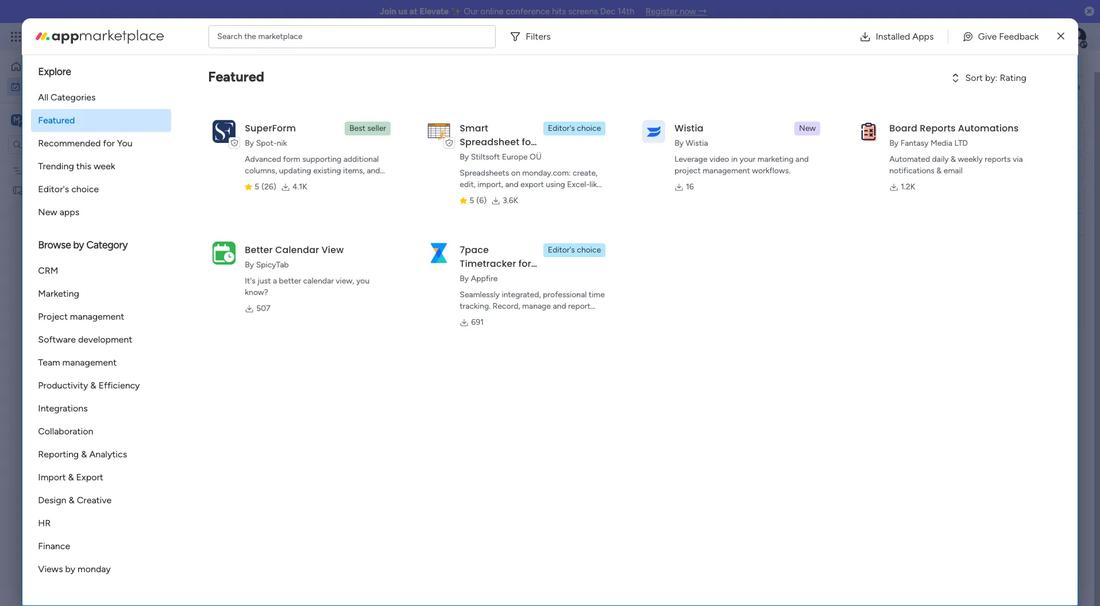 Task type: describe. For each thing, give the bounding box(es) containing it.
board inside list box
[[45, 185, 66, 195]]

features.
[[460, 191, 491, 201]]

monday.com:
[[523, 168, 571, 178]]

rating
[[1000, 72, 1027, 83]]

inbox image
[[924, 31, 936, 43]]

week for this
[[217, 247, 244, 261]]

monday.com
[[460, 271, 523, 284]]

editor's for smart spreadsheet for monday
[[548, 124, 575, 133]]

better
[[245, 244, 273, 257]]

existing
[[313, 166, 341, 176]]

to
[[1059, 82, 1066, 92]]

excel-
[[567, 180, 590, 190]]

using
[[546, 180, 565, 190]]

monday inside 'smart spreadsheet for monday'
[[460, 149, 500, 163]]

it's just a better calendar view, you know?
[[245, 276, 370, 298]]

5 (6)
[[470, 196, 487, 206]]

smart spreadsheet for monday
[[460, 122, 535, 163]]

the inside seamlessly integrated, professional time tracking. record, manage and report without the extra work.
[[490, 313, 502, 323]]

give feedback
[[978, 31, 1039, 42]]

view
[[322, 244, 344, 257]]

0 for this week /
[[255, 250, 260, 260]]

apps marketplace image
[[36, 30, 164, 43]]

spreadsheets on monday.com: create, edit, import, and export using excel-like features.
[[460, 168, 602, 201]]

reports
[[920, 122, 956, 135]]

editor's for 7pace timetracker for monday.com
[[548, 245, 575, 255]]

it
[[993, 167, 998, 176]]

calendar
[[303, 276, 334, 286]]

choice for smart spreadsheet for monday
[[577, 124, 601, 133]]

my work button
[[7, 77, 124, 96]]

spicytab
[[256, 260, 289, 270]]

app logo image for it's just a better calendar view, you know?
[[213, 242, 236, 265]]

item
[[254, 147, 270, 156]]

14th
[[618, 6, 635, 17]]

app logo image up overdue / 1 item at top left
[[213, 120, 236, 143]]

19
[[882, 167, 889, 176]]

best seller
[[350, 124, 386, 133]]

1 vertical spatial editor's
[[38, 184, 69, 195]]

4.1k
[[293, 182, 307, 192]]

date for date
[[885, 143, 902, 153]]

invite members image
[[949, 31, 961, 43]]

via
[[1013, 155, 1023, 164]]

sort by: rating button
[[930, 69, 1051, 87]]

view,
[[336, 276, 354, 286]]

by for superform
[[245, 139, 254, 148]]

smart
[[460, 122, 489, 135]]

people
[[997, 82, 1021, 92]]

filtering
[[287, 178, 315, 187]]

editor's choice for 7pace timetracker for monday.com
[[548, 245, 601, 255]]

jacob simon image
[[1068, 28, 1087, 46]]

import & export
[[38, 472, 103, 483]]

on for working
[[982, 167, 991, 176]]

0 for next week /
[[257, 291, 262, 301]]

first board group
[[884, 283, 1076, 306]]

workspace image
[[11, 114, 22, 126]]

record,
[[493, 302, 520, 311]]

like inside main content
[[1045, 82, 1057, 92]]

design & creative
[[38, 495, 112, 506]]

for left "you"
[[103, 138, 115, 149]]

superform
[[245, 122, 296, 135]]

column for date column
[[903, 192, 931, 202]]

app logo image for automated daily & weekly reports via notifications & email
[[858, 120, 881, 143]]

/ for this week /
[[247, 247, 252, 261]]

see plans button
[[185, 28, 241, 45]]

and inside advanced form supporting additional columns, updating existing items, and conditional filtering
[[367, 166, 380, 176]]

by inside board reports automations by fantasy media ltd
[[890, 139, 899, 148]]

& down the daily
[[937, 166, 942, 176]]

new apps
[[38, 207, 79, 218]]

my for my work
[[172, 67, 199, 93]]

monday work management
[[51, 30, 179, 43]]

boards,
[[921, 82, 947, 92]]

my for my work
[[25, 81, 36, 91]]

nov
[[891, 167, 905, 176]]

new for new apps
[[38, 207, 57, 218]]

ltd
[[955, 139, 968, 148]]

by for smart spreadsheet for monday
[[460, 152, 469, 162]]

507
[[257, 304, 271, 314]]

none search field inside main content
[[170, 92, 278, 110]]

register
[[646, 6, 678, 17]]

& for export
[[68, 472, 74, 483]]

notifications image
[[899, 31, 910, 43]]

import,
[[478, 180, 503, 190]]

a
[[273, 276, 277, 286]]

& for creative
[[69, 495, 75, 506]]

1 horizontal spatial board
[[587, 167, 608, 177]]

dapulse x slim image
[[1058, 30, 1065, 43]]

my for my board
[[27, 166, 38, 176]]

next week / 0 items
[[194, 288, 284, 302]]

trending
[[38, 161, 74, 172]]

you
[[117, 138, 133, 149]]

board inside board reports automations by fantasy media ltd
[[890, 122, 918, 135]]

my board
[[27, 166, 61, 176]]

category
[[86, 239, 128, 252]]

create,
[[573, 168, 598, 178]]

and inside seamlessly integrated, professional time tracking. record, manage and report without the extra work.
[[553, 302, 566, 311]]

seamlessly integrated, professional time tracking. record, manage and report without the extra work.
[[460, 290, 605, 323]]

and inside the spreadsheets on monday.com: create, edit, import, and export using excel-like features.
[[505, 180, 519, 190]]

editor's choice for smart spreadsheet for monday
[[548, 124, 601, 133]]

& for analytics
[[81, 449, 87, 460]]

1 horizontal spatial featured
[[208, 68, 264, 85]]

0 vertical spatial /
[[241, 143, 246, 157]]

& up email
[[951, 155, 956, 164]]

crm
[[38, 266, 58, 276]]

it's
[[245, 276, 256, 286]]

main content containing overdue /
[[152, 28, 1099, 607]]

1 horizontal spatial first board
[[569, 167, 608, 177]]

app logo image for seamlessly integrated, professional time tracking. record, manage and report without the extra work.
[[428, 242, 451, 265]]

better calendar view by spicytab
[[245, 244, 344, 270]]

by spot-nik
[[245, 139, 287, 148]]

marketing
[[758, 155, 794, 164]]

& for efficiency
[[90, 380, 96, 391]]

0 vertical spatial monday
[[51, 30, 91, 43]]

project
[[38, 311, 68, 322]]

you'd
[[1023, 82, 1043, 92]]

productivity
[[38, 380, 88, 391]]

fantasy
[[901, 139, 929, 148]]

first inside list box
[[27, 185, 43, 195]]

give feedback link
[[953, 25, 1049, 48]]

3.6k
[[503, 196, 518, 206]]

for for smart spreadsheet for monday
[[522, 136, 535, 149]]

spreadsheets
[[460, 168, 509, 178]]

2 vertical spatial monday
[[78, 564, 111, 575]]

plans
[[217, 32, 236, 41]]

search the marketplace
[[217, 31, 303, 41]]

date for date column
[[884, 192, 901, 202]]

work for my
[[38, 81, 56, 91]]

the for search
[[244, 31, 256, 41]]

know?
[[245, 288, 268, 298]]

overdue / 1 item
[[194, 143, 270, 157]]

5 (26)
[[255, 182, 276, 192]]

0 vertical spatial wistia
[[675, 122, 704, 135]]

boards
[[884, 135, 909, 145]]

appfire
[[471, 274, 498, 284]]

list box containing my board
[[0, 159, 147, 355]]

now
[[680, 6, 696, 17]]

1 vertical spatial wistia
[[686, 139, 708, 148]]

software
[[38, 334, 76, 345]]

project
[[675, 166, 701, 176]]

filters button
[[505, 25, 560, 48]]

nik
[[277, 139, 287, 148]]



Task type: vqa. For each thing, say whether or not it's contained in the screenshot.
Feed settings button
no



Task type: locate. For each thing, give the bounding box(es) containing it.
choice for 7pace timetracker for monday.com
[[577, 245, 601, 255]]

7pace
[[460, 244, 489, 257]]

app logo image left smart
[[428, 120, 451, 143]]

register now → link
[[646, 6, 707, 17]]

0 horizontal spatial on
[[511, 168, 521, 178]]

items down a at the top
[[264, 291, 284, 301]]

team management
[[38, 357, 117, 368]]

help image
[[1028, 31, 1040, 43]]

by inside better calendar view by spicytab
[[245, 260, 254, 270]]

team
[[38, 357, 60, 368]]

working
[[950, 167, 980, 176]]

wistia up 'by wistia'
[[675, 122, 704, 135]]

0 vertical spatial board
[[890, 122, 918, 135]]

app logo image
[[213, 120, 236, 143], [428, 120, 451, 143], [643, 120, 666, 143], [858, 120, 881, 143], [213, 242, 236, 265], [428, 242, 451, 265]]

column down 1.2k
[[903, 192, 931, 202]]

by for 7pace timetracker for monday.com
[[460, 274, 469, 284]]

1 vertical spatial choice
[[71, 184, 99, 195]]

1 vertical spatial first
[[27, 185, 43, 195]]

development
[[78, 334, 132, 345]]

you
[[356, 276, 370, 286]]

0 horizontal spatial status
[[884, 164, 907, 173]]

work.
[[524, 313, 543, 323]]

1 horizontal spatial the
[[490, 313, 502, 323]]

list box
[[0, 159, 147, 355]]

items for this week /
[[262, 250, 282, 260]]

edit,
[[460, 180, 476, 190]]

1.2k
[[901, 182, 916, 192]]

0 vertical spatial items
[[262, 250, 282, 260]]

editor's choice up apps
[[38, 184, 99, 195]]

reports
[[985, 155, 1011, 164]]

1 vertical spatial column
[[903, 192, 931, 202]]

by for browse
[[73, 239, 84, 252]]

board up fantasy
[[890, 122, 918, 135]]

1 vertical spatial status
[[884, 164, 907, 173]]

export
[[76, 472, 103, 483]]

like left 'to'
[[1045, 82, 1057, 92]]

choice down this
[[71, 184, 99, 195]]

us
[[399, 6, 408, 17]]

work up the all
[[38, 81, 56, 91]]

app logo image for leverage video in your marketing and project management workflows.
[[643, 120, 666, 143]]

updating
[[279, 166, 311, 176]]

supporting
[[302, 155, 342, 164]]

date up automated
[[885, 143, 902, 153]]

0 vertical spatial 0
[[255, 250, 260, 260]]

main
[[26, 114, 47, 125]]

weekly
[[958, 155, 983, 164]]

1
[[249, 147, 252, 156]]

and inside leverage video in your marketing and project management workflows.
[[796, 155, 809, 164]]

categories
[[51, 92, 96, 103]]

by:
[[986, 72, 998, 83]]

marketing
[[38, 289, 79, 299]]

0 horizontal spatial work
[[38, 81, 56, 91]]

0
[[255, 250, 260, 260], [257, 291, 262, 301]]

conference
[[506, 6, 550, 17]]

by right 'browse'
[[73, 239, 84, 252]]

by up it's
[[245, 260, 254, 270]]

0 vertical spatial first
[[569, 167, 585, 177]]

first right shareable board icon
[[27, 185, 43, 195]]

first board down my board on the left
[[27, 185, 66, 195]]

0 inside next week / 0 items
[[257, 291, 262, 301]]

explore
[[38, 66, 71, 78]]

app logo image left 'better'
[[213, 242, 236, 265]]

search
[[217, 31, 242, 41]]

for inside 'smart spreadsheet for monday'
[[522, 136, 535, 149]]

1 horizontal spatial 5
[[470, 196, 474, 206]]

0 inside this week / 0 items
[[255, 250, 260, 260]]

trending this week
[[38, 161, 115, 172]]

/ down it's
[[249, 288, 254, 302]]

0 vertical spatial editor's
[[548, 124, 575, 133]]

the for choose
[[907, 82, 919, 92]]

0 vertical spatial work
[[93, 30, 114, 43]]

by left appfire
[[460, 274, 469, 284]]

1 vertical spatial the
[[907, 82, 919, 92]]

Search in workspace field
[[24, 138, 96, 151]]

on left 'it'
[[982, 167, 991, 176]]

first inside main content
[[569, 167, 585, 177]]

0 horizontal spatial featured
[[38, 115, 75, 126]]

shareable board image
[[12, 185, 23, 196]]

creative
[[77, 495, 112, 506]]

first up excel-
[[569, 167, 585, 177]]

by left 'item'
[[245, 139, 254, 148]]

items for next week /
[[264, 291, 284, 301]]

0 vertical spatial new
[[799, 124, 816, 133]]

the inside main content
[[907, 82, 919, 92]]

m
[[13, 115, 20, 124]]

app logo image left boards
[[858, 120, 881, 143]]

board down board
[[45, 185, 66, 195]]

installed apps button
[[851, 25, 943, 48]]

0 horizontal spatial first
[[27, 185, 43, 195]]

editor's down board
[[38, 184, 69, 195]]

(6)
[[477, 196, 487, 206]]

2 vertical spatial board
[[45, 185, 66, 195]]

0 vertical spatial choice
[[577, 124, 601, 133]]

0 horizontal spatial like
[[590, 180, 602, 190]]

week right this
[[94, 161, 115, 172]]

workspace
[[49, 114, 94, 125]]

my down home
[[25, 81, 36, 91]]

None search field
[[170, 92, 278, 110]]

app logo image left the 7pace
[[428, 242, 451, 265]]

this week / 0 items
[[194, 247, 282, 261]]

on for spreadsheets
[[511, 168, 521, 178]]

2 horizontal spatial board
[[890, 122, 918, 135]]

timetracker
[[460, 257, 516, 271]]

reporting
[[38, 449, 79, 460]]

2 vertical spatial week
[[219, 288, 246, 302]]

the right search
[[244, 31, 256, 41]]

1 horizontal spatial status
[[962, 143, 986, 153]]

management inside leverage video in your marketing and project management workflows.
[[703, 166, 750, 176]]

0 vertical spatial status
[[962, 143, 986, 153]]

my left work
[[172, 67, 199, 93]]

status for status
[[962, 143, 986, 153]]

status
[[962, 143, 986, 153], [884, 164, 907, 173]]

first board inside list box
[[27, 185, 66, 195]]

0 vertical spatial the
[[244, 31, 256, 41]]

7pace timetracker for monday.com
[[460, 244, 532, 284]]

0 horizontal spatial new
[[38, 207, 57, 218]]

the down record,
[[490, 313, 502, 323]]

advanced form supporting additional columns, updating existing items, and conditional filtering
[[245, 155, 380, 187]]

search everything image
[[1003, 31, 1014, 43]]

choice up time
[[577, 245, 601, 255]]

marketplace
[[258, 31, 303, 41]]

2 vertical spatial choice
[[577, 245, 601, 255]]

export
[[521, 180, 544, 190]]

the left the boards, in the top of the page
[[907, 82, 919, 92]]

editor's choice up create,
[[548, 124, 601, 133]]

by left the stiltsoft
[[460, 152, 469, 162]]

5 for smart spreadsheet for monday
[[470, 196, 474, 206]]

1 vertical spatial week
[[217, 247, 244, 261]]

0 vertical spatial 5
[[255, 182, 259, 192]]

like down create,
[[590, 180, 602, 190]]

monday up home "button"
[[51, 30, 91, 43]]

0 vertical spatial editor's choice
[[548, 124, 601, 133]]

wistia up "leverage"
[[686, 139, 708, 148]]

installed
[[876, 31, 911, 42]]

0 vertical spatial like
[[1045, 82, 1057, 92]]

collaboration
[[38, 426, 93, 437]]

like inside the spreadsheets on monday.com: create, edit, import, and export using excel-like features.
[[590, 180, 602, 190]]

1 vertical spatial /
[[247, 247, 252, 261]]

5 left (26)
[[255, 182, 259, 192]]

1 horizontal spatial first
[[569, 167, 585, 177]]

for for 7pace timetracker for monday.com
[[519, 257, 532, 271]]

apps image
[[975, 31, 986, 43]]

feedback
[[1000, 31, 1039, 42]]

integrated,
[[502, 290, 541, 300]]

browse by category
[[38, 239, 128, 252]]

1 vertical spatial 5
[[470, 196, 474, 206]]

work for monday
[[93, 30, 114, 43]]

for up oü in the top left of the page
[[522, 136, 535, 149]]

see
[[1068, 82, 1081, 92]]

1 vertical spatial 0
[[257, 291, 262, 301]]

by right the views
[[65, 564, 75, 575]]

1 vertical spatial featured
[[38, 115, 75, 126]]

report
[[568, 302, 591, 311]]

1 vertical spatial items
[[264, 291, 284, 301]]

Filter dashboard by text search field
[[170, 92, 278, 110]]

& up export
[[81, 449, 87, 460]]

2 horizontal spatial the
[[907, 82, 919, 92]]

form
[[283, 155, 300, 164]]

sort
[[966, 72, 983, 83]]

0 horizontal spatial the
[[244, 31, 256, 41]]

my inside button
[[25, 81, 36, 91]]

2 vertical spatial /
[[249, 288, 254, 302]]

1 vertical spatial date
[[884, 192, 901, 202]]

software development
[[38, 334, 132, 345]]

week down it's
[[219, 288, 246, 302]]

0 up 507
[[257, 291, 262, 301]]

give
[[978, 31, 997, 42]]

/ left 1
[[241, 143, 246, 157]]

working on it
[[950, 167, 998, 176]]

status for status column
[[884, 164, 907, 173]]

featured up 'filter dashboard by text' search box
[[208, 68, 264, 85]]

editor's up 'professional'
[[548, 245, 575, 255]]

board
[[40, 166, 61, 176]]

week right this at the top
[[217, 247, 244, 261]]

give feedback button
[[953, 25, 1049, 48]]

seamlessly
[[460, 290, 500, 300]]

5 left (6)
[[470, 196, 474, 206]]

hr
[[38, 518, 51, 529]]

first board up excel-
[[569, 167, 608, 177]]

on inside main content
[[982, 167, 991, 176]]

✨
[[451, 6, 462, 17]]

1 image
[[933, 24, 943, 36]]

my inside list box
[[27, 166, 38, 176]]

my left board
[[27, 166, 38, 176]]

my work
[[25, 81, 56, 91]]

& right design
[[69, 495, 75, 506]]

0 horizontal spatial 5
[[255, 182, 259, 192]]

board reports automations by fantasy media ltd
[[890, 122, 1019, 148]]

new for new
[[799, 124, 816, 133]]

and
[[981, 82, 995, 92], [796, 155, 809, 164], [367, 166, 380, 176], [505, 180, 519, 190], [553, 302, 566, 311]]

0 vertical spatial first board
[[569, 167, 608, 177]]

items inside next week / 0 items
[[264, 291, 284, 301]]

editor's up monday.com:
[[548, 124, 575, 133]]

1 vertical spatial new
[[38, 207, 57, 218]]

0 up spicytab
[[255, 250, 260, 260]]

by up "leverage"
[[675, 139, 684, 148]]

items up spicytab
[[262, 250, 282, 260]]

1 vertical spatial like
[[590, 180, 602, 190]]

items inside this week / 0 items
[[262, 250, 282, 260]]

0 vertical spatial by
[[73, 239, 84, 252]]

select product image
[[10, 31, 22, 43]]

1 vertical spatial board
[[587, 167, 608, 177]]

next
[[194, 288, 217, 302]]

by for wistia
[[675, 139, 684, 148]]

leverage
[[675, 155, 708, 164]]

advanced
[[245, 155, 281, 164]]

management
[[116, 30, 179, 43], [703, 166, 750, 176], [70, 311, 124, 322], [62, 357, 117, 368]]

columns,
[[245, 166, 277, 176]]

efficiency
[[99, 380, 140, 391]]

better
[[279, 276, 301, 286]]

work
[[203, 67, 249, 93]]

apps
[[913, 31, 934, 42]]

work inside button
[[38, 81, 56, 91]]

featured up search in workspace "field"
[[38, 115, 75, 126]]

dec
[[600, 6, 616, 17]]

online
[[481, 6, 504, 17]]

on inside the spreadsheets on monday.com: create, edit, import, and export using excel-like features.
[[511, 168, 521, 178]]

by left fantasy
[[890, 139, 899, 148]]

1 horizontal spatial on
[[982, 167, 991, 176]]

work up home "button"
[[93, 30, 114, 43]]

1 horizontal spatial like
[[1045, 82, 1057, 92]]

& left efficiency
[[90, 380, 96, 391]]

editor's choice up 'professional'
[[548, 245, 601, 255]]

our
[[464, 6, 479, 17]]

/ left spicytab
[[247, 247, 252, 261]]

0 horizontal spatial first board
[[27, 185, 66, 195]]

2 vertical spatial editor's choice
[[548, 245, 601, 255]]

import
[[38, 472, 66, 483]]

1 vertical spatial by
[[65, 564, 75, 575]]

1 vertical spatial editor's choice
[[38, 184, 99, 195]]

new
[[799, 124, 816, 133], [38, 207, 57, 218]]

0 vertical spatial featured
[[208, 68, 264, 85]]

stiltsoft
[[471, 152, 500, 162]]

5 for superform
[[255, 182, 259, 192]]

by for views
[[65, 564, 75, 575]]

monday down spreadsheet
[[460, 149, 500, 163]]

additional
[[344, 155, 379, 164]]

0 vertical spatial column
[[909, 164, 937, 173]]

week for next
[[219, 288, 246, 302]]

on down 'europe'
[[511, 168, 521, 178]]

0 horizontal spatial board
[[45, 185, 66, 195]]

date down 19 nov
[[884, 192, 901, 202]]

leverage video in your marketing and project management workflows.
[[675, 155, 809, 176]]

register now →
[[646, 6, 707, 17]]

manage
[[522, 302, 551, 311]]

workspace selection element
[[11, 113, 96, 128]]

notifications
[[890, 166, 935, 176]]

column for status column
[[909, 164, 937, 173]]

1 vertical spatial first board
[[27, 185, 66, 195]]

week
[[94, 161, 115, 172], [217, 247, 244, 261], [219, 288, 246, 302]]

0 vertical spatial week
[[94, 161, 115, 172]]

title
[[726, 168, 741, 176]]

board up excel-
[[587, 167, 608, 177]]

main content
[[152, 28, 1099, 607]]

2 vertical spatial the
[[490, 313, 502, 323]]

app logo image left 'by wistia'
[[643, 120, 666, 143]]

for up integrated,
[[519, 257, 532, 271]]

& left export
[[68, 472, 74, 483]]

1 horizontal spatial new
[[799, 124, 816, 133]]

0 vertical spatial date
[[885, 143, 902, 153]]

date column
[[884, 192, 931, 202]]

16
[[686, 182, 694, 192]]

2 vertical spatial editor's
[[548, 245, 575, 255]]

1 vertical spatial work
[[38, 81, 56, 91]]

choice up create,
[[577, 124, 601, 133]]

by appfire
[[460, 274, 498, 284]]

for inside "7pace timetracker for monday.com"
[[519, 257, 532, 271]]

1 vertical spatial monday
[[460, 149, 500, 163]]

oü
[[530, 152, 542, 162]]

and inside main content
[[981, 82, 995, 92]]

option
[[0, 160, 147, 163]]

1 horizontal spatial work
[[93, 30, 114, 43]]

column up 1.2k
[[909, 164, 937, 173]]

/ for next week /
[[249, 288, 254, 302]]

monday right the views
[[78, 564, 111, 575]]



